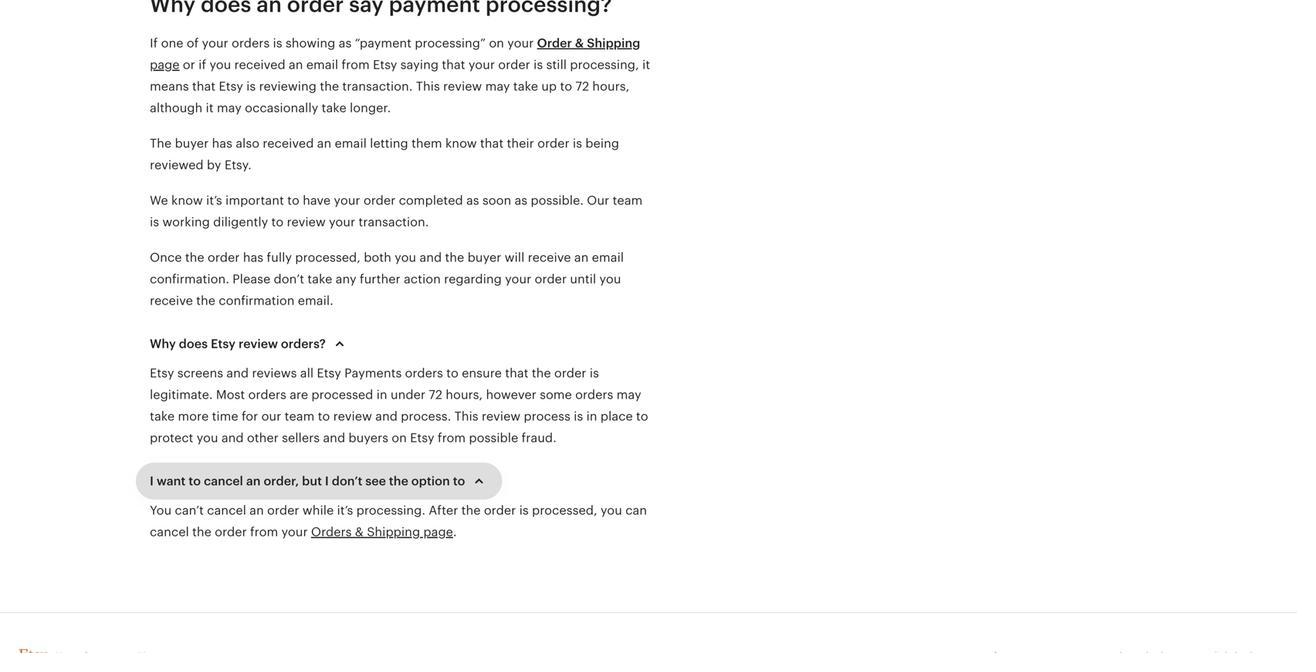 Task type: locate. For each thing, give the bounding box(es) containing it.
may up the place
[[617, 388, 641, 402]]

take
[[513, 80, 538, 93], [322, 101, 346, 115], [307, 273, 332, 286], [150, 410, 175, 424]]

etsy.
[[225, 158, 252, 172]]

in down payments at the bottom left
[[376, 388, 387, 402]]

cancel right want
[[204, 475, 243, 489]]

& right order
[[575, 36, 584, 50]]

an inside once the order has fully processed, both you and the buyer will receive an email confirmation. please don't take any further action regarding your order until you receive the confirmation email.
[[574, 251, 589, 265]]

if
[[150, 36, 158, 50]]

in left the place
[[586, 410, 597, 424]]

1 horizontal spatial page
[[423, 526, 453, 540]]

received
[[234, 58, 285, 72], [263, 137, 314, 151]]

an down "occasionally"
[[317, 137, 331, 151]]

once the order has fully processed, both you and the buyer will receive an email confirmation. please don't take any further action regarding your order until you receive the confirmation email.
[[150, 251, 624, 308]]

saying
[[400, 58, 439, 72]]

processed, left can
[[532, 504, 597, 518]]

orders inside if one of your orders is showing as "payment processing" on your order & shipping page
[[232, 36, 270, 50]]

team inside etsy screens and reviews all etsy payments orders to ensure that the order is legitimate. most orders are processed in under 72 hours, however some orders may take more time for our team to review and process. this review process is in place to protect you and other sellers and buyers on etsy from possible fraud.
[[285, 410, 315, 424]]

0 horizontal spatial 72
[[429, 388, 442, 402]]

0 vertical spatial receive
[[528, 251, 571, 265]]

0 horizontal spatial page
[[150, 58, 180, 72]]

don't left see
[[332, 475, 362, 489]]

it
[[642, 58, 650, 72], [206, 101, 214, 115]]

review inside 'we know it's important to have your order completed as soon as possible. our team is working diligently to review your'
[[287, 215, 326, 229]]

buyer up reviewed
[[175, 137, 209, 151]]

0 horizontal spatial &
[[355, 526, 364, 540]]

72 inside this review may take up to 72 hours, although it may occasionally take longer.
[[575, 80, 589, 93]]

&
[[575, 36, 584, 50], [355, 526, 364, 540]]

1 vertical spatial &
[[355, 526, 364, 540]]

0 horizontal spatial team
[[285, 410, 315, 424]]

it right processing,
[[642, 58, 650, 72]]

cancel right can't
[[207, 504, 246, 518]]

0 vertical spatial on
[[489, 36, 504, 50]]

that
[[442, 58, 465, 72], [192, 80, 216, 93], [480, 137, 504, 151], [505, 367, 529, 381]]

1 vertical spatial in
[[586, 410, 597, 424]]

i
[[150, 475, 154, 489], [325, 475, 329, 489]]

can't
[[175, 504, 204, 518]]

1 horizontal spatial processed,
[[532, 504, 597, 518]]

1 horizontal spatial don't
[[332, 475, 362, 489]]

to left "have"
[[287, 194, 299, 208]]

the right see
[[389, 475, 408, 489]]

other
[[247, 432, 279, 445]]

1 horizontal spatial know
[[445, 137, 477, 151]]

1 horizontal spatial receive
[[528, 251, 571, 265]]

0 vertical spatial from
[[342, 58, 370, 72]]

i right but
[[325, 475, 329, 489]]

you right if
[[209, 58, 231, 72]]

0 horizontal spatial on
[[392, 432, 407, 445]]

& right orders
[[355, 526, 364, 540]]

cancel inside dropdown button
[[204, 475, 243, 489]]

email left letting
[[335, 137, 367, 151]]

2 vertical spatial email
[[592, 251, 624, 265]]

your down while
[[281, 526, 308, 540]]

1 horizontal spatial this
[[454, 410, 478, 424]]

know up working
[[171, 194, 203, 208]]

shipping up processing,
[[587, 36, 640, 50]]

it's
[[206, 194, 222, 208], [337, 504, 353, 518]]

0 horizontal spatial has
[[212, 137, 232, 151]]

email
[[306, 58, 338, 72], [335, 137, 367, 151], [592, 251, 624, 265]]

1 horizontal spatial it
[[642, 58, 650, 72]]

1 horizontal spatial i
[[325, 475, 329, 489]]

from inside etsy screens and reviews all etsy payments orders to ensure that the order is legitimate. most orders are processed in under 72 hours, however some orders may take more time for our team to review and process. this review process is in place to protect you and other sellers and buyers on etsy from possible fraud.
[[438, 432, 466, 445]]

shipping
[[587, 36, 640, 50], [367, 526, 420, 540]]

1 vertical spatial processed,
[[532, 504, 597, 518]]

an
[[289, 58, 303, 72], [317, 137, 331, 151], [574, 251, 589, 265], [246, 475, 261, 489], [250, 504, 264, 518]]

soon
[[482, 194, 511, 208]]

you
[[209, 58, 231, 72], [395, 251, 416, 265], [599, 273, 621, 286], [197, 432, 218, 445], [601, 504, 622, 518]]

to right option
[[453, 475, 465, 489]]

review up possible
[[482, 410, 521, 424]]

an inside "the buyer has also received an email letting them know that their order is being reviewed by etsy."
[[317, 137, 331, 151]]

1 horizontal spatial in
[[586, 410, 597, 424]]

received up reviewing
[[234, 58, 285, 72]]

0 vertical spatial received
[[234, 58, 285, 72]]

0 horizontal spatial receive
[[150, 294, 193, 308]]

0 vertical spatial &
[[575, 36, 584, 50]]

0 horizontal spatial i
[[150, 475, 154, 489]]

0 vertical spatial it
[[642, 58, 650, 72]]

2 vertical spatial from
[[250, 526, 278, 540]]

diligently
[[213, 215, 268, 229]]

receive right will
[[528, 251, 571, 265]]

both
[[364, 251, 391, 265]]

or if you received an email from etsy saying that your order is still processing, it means that etsy is reviewing the transaction.
[[150, 58, 650, 93]]

transaction .
[[359, 215, 432, 229]]

is inside if one of your orders is showing as "payment processing" on your order & shipping page
[[273, 36, 282, 50]]

0 horizontal spatial may
[[217, 101, 242, 115]]

has inside once the order has fully processed, both you and the buyer will receive an email confirmation. please don't take any further action regarding your order until you receive the confirmation email.
[[243, 251, 263, 265]]

1 vertical spatial this
[[454, 410, 478, 424]]

buyer inside "the buyer has also received an email letting them know that their order is being reviewed by etsy."
[[175, 137, 209, 151]]

1 horizontal spatial buyer
[[468, 251, 501, 265]]

and up action
[[420, 251, 442, 265]]

1 vertical spatial it
[[206, 101, 214, 115]]

and
[[420, 251, 442, 265], [226, 367, 249, 381], [375, 410, 398, 424], [221, 432, 244, 445], [323, 432, 345, 445]]

0 horizontal spatial don't
[[274, 273, 304, 286]]

1 vertical spatial shipping
[[367, 526, 420, 540]]

on inside etsy screens and reviews all etsy payments orders to ensure that the order is legitimate. most orders are processed in under 72 hours, however some orders may take more time for our team to review and process. this review process is in place to protect you and other sellers and buyers on etsy from possible fraud.
[[392, 432, 407, 445]]

to right "up"
[[560, 80, 572, 93]]

as right soon at left top
[[515, 194, 527, 208]]

1 horizontal spatial hours,
[[592, 80, 629, 93]]

etsy image
[[19, 650, 48, 654]]

orders & shipping page link
[[311, 526, 453, 540]]

1 horizontal spatial &
[[575, 36, 584, 50]]

receive down confirmation.
[[150, 294, 193, 308]]

completed
[[399, 194, 463, 208]]

orders up under
[[405, 367, 443, 381]]

regarding
[[444, 273, 502, 286]]

1 vertical spatial .
[[453, 526, 457, 540]]

0 horizontal spatial buyer
[[175, 137, 209, 151]]

1 horizontal spatial from
[[342, 58, 370, 72]]

is inside "the buyer has also received an email letting them know that their order is being reviewed by etsy."
[[573, 137, 582, 151]]

an up reviewing
[[289, 58, 303, 72]]

page down after
[[423, 526, 453, 540]]

in
[[376, 388, 387, 402], [586, 410, 597, 424]]

0 horizontal spatial hours,
[[446, 388, 483, 402]]

0 horizontal spatial shipping
[[367, 526, 420, 540]]

hours, inside this review may take up to 72 hours, although it may occasionally take longer.
[[592, 80, 629, 93]]

1 horizontal spatial team
[[613, 194, 643, 208]]

legitimate.
[[150, 388, 213, 402]]

an down "order,"
[[250, 504, 264, 518]]

may inside etsy screens and reviews all etsy payments orders to ensure that the order is legitimate. most orders are processed in under 72 hours, however some orders may take more time for our team to review and process. this review process is in place to protect you and other sellers and buyers on etsy from possible fraud.
[[617, 388, 641, 402]]

know inside 'we know it's important to have your order completed as soon as possible. our team is working diligently to review your'
[[171, 194, 203, 208]]

shipping down the processing.
[[367, 526, 420, 540]]

on right buyers
[[392, 432, 407, 445]]

. down after
[[453, 526, 457, 540]]

the inside or if you received an email from etsy saying that your order is still processing, it means that etsy is reviewing the transaction.
[[320, 80, 339, 93]]

0 horizontal spatial it's
[[206, 194, 222, 208]]

72 down processing,
[[575, 80, 589, 93]]

1 horizontal spatial has
[[243, 251, 263, 265]]

2 vertical spatial may
[[617, 388, 641, 402]]

don't down fully
[[274, 273, 304, 286]]

take inside etsy screens and reviews all etsy payments orders to ensure that the order is legitimate. most orders are processed in under 72 hours, however some orders may take more time for our team to review and process. this review process is in place to protect you and other sellers and buyers on etsy from possible fraud.
[[150, 410, 175, 424]]

we
[[150, 194, 168, 208]]

0 vertical spatial team
[[613, 194, 643, 208]]

it inside or if you received an email from etsy saying that your order is still processing, it means that etsy is reviewing the transaction.
[[642, 58, 650, 72]]

cancel
[[204, 475, 243, 489], [207, 504, 246, 518], [150, 526, 189, 540]]

you down more
[[197, 432, 218, 445]]

0 horizontal spatial it
[[206, 101, 214, 115]]

1 vertical spatial has
[[243, 251, 263, 265]]

1 horizontal spatial shipping
[[587, 36, 640, 50]]

an up until
[[574, 251, 589, 265]]

0 vertical spatial in
[[376, 388, 387, 402]]

buyer
[[175, 137, 209, 151], [468, 251, 501, 265]]

1 horizontal spatial 72
[[575, 80, 589, 93]]

1 horizontal spatial on
[[489, 36, 504, 50]]

0 horizontal spatial .
[[425, 215, 429, 229]]

however
[[486, 388, 536, 402]]

etsy right "all"
[[317, 367, 341, 381]]

1 vertical spatial buyer
[[468, 251, 501, 265]]

hours, down processing,
[[592, 80, 629, 93]]

and inside once the order has fully processed, both you and the buyer will receive an email confirmation. please don't take any further action regarding your order until you receive the confirmation email.
[[420, 251, 442, 265]]

etsy left reviewing
[[219, 80, 243, 93]]

the up some
[[532, 367, 551, 381]]

an left "order,"
[[246, 475, 261, 489]]

on right processing"
[[489, 36, 504, 50]]

it's up diligently
[[206, 194, 222, 208]]

know right them
[[445, 137, 477, 151]]

& inside if one of your orders is showing as "payment processing" on your order & shipping page
[[575, 36, 584, 50]]

email down the showing
[[306, 58, 338, 72]]

72 up the process.
[[429, 388, 442, 402]]

has up by
[[212, 137, 232, 151]]

has
[[212, 137, 232, 151], [243, 251, 263, 265]]

0 vertical spatial don't
[[274, 273, 304, 286]]

your inside once the order has fully processed, both you and the buyer will receive an email confirmation. please don't take any further action regarding your order until you receive the confirmation email.
[[505, 273, 531, 286]]

1 vertical spatial received
[[263, 137, 314, 151]]

we know it's important to have your order completed as soon as possible. our team is working diligently to review your
[[150, 194, 643, 229]]

take up email.
[[307, 273, 332, 286]]

receive
[[528, 251, 571, 265], [150, 294, 193, 308]]

that up however
[[505, 367, 529, 381]]

0 vertical spatial processed,
[[295, 251, 361, 265]]

page
[[150, 58, 180, 72], [423, 526, 453, 540]]

team down are
[[285, 410, 315, 424]]

72
[[575, 80, 589, 93], [429, 388, 442, 402]]

2 horizontal spatial from
[[438, 432, 466, 445]]

0 vertical spatial 72
[[575, 80, 589, 93]]

1 vertical spatial from
[[438, 432, 466, 445]]

orders?
[[281, 337, 326, 351]]

0 horizontal spatial this
[[416, 80, 440, 93]]

team
[[613, 194, 643, 208], [285, 410, 315, 424]]

the inside etsy screens and reviews all etsy payments orders to ensure that the order is legitimate. most orders are processed in under 72 hours, however some orders may take more time for our team to review and process. this review process is in place to protect you and other sellers and buyers on etsy from possible fraud.
[[532, 367, 551, 381]]

hours, inside etsy screens and reviews all etsy payments orders to ensure that the order is legitimate. most orders are processed in under 72 hours, however some orders may take more time for our team to review and process. this review process is in place to protect you and other sellers and buyers on etsy from possible fraud.
[[446, 388, 483, 402]]

as right the showing
[[339, 36, 352, 50]]

it's up orders
[[337, 504, 353, 518]]

them
[[411, 137, 442, 151]]

order inside "the buyer has also received an email letting them know that their order is being reviewed by etsy."
[[537, 137, 570, 151]]

this
[[416, 80, 440, 93], [454, 410, 478, 424]]

is inside 'we know it's important to have your order completed as soon as possible. our team is working diligently to review your'
[[150, 215, 159, 229]]

the
[[320, 80, 339, 93], [185, 251, 204, 265], [445, 251, 464, 265], [196, 294, 215, 308], [532, 367, 551, 381], [389, 475, 408, 489], [461, 504, 481, 518], [192, 526, 212, 540]]

0 vertical spatial shipping
[[587, 36, 640, 50]]

1 vertical spatial page
[[423, 526, 453, 540]]

2 horizontal spatial may
[[617, 388, 641, 402]]

shipping inside if one of your orders is showing as "payment processing" on your order & shipping page
[[587, 36, 640, 50]]

please
[[233, 273, 270, 286]]

0 vertical spatial know
[[445, 137, 477, 151]]

that down processing"
[[442, 58, 465, 72]]

fully
[[267, 251, 292, 265]]

can
[[625, 504, 647, 518]]

email inside "the buyer has also received an email letting them know that their order is being reviewed by etsy."
[[335, 137, 367, 151]]

payments
[[344, 367, 402, 381]]

hours, down ensure
[[446, 388, 483, 402]]

this down saying
[[416, 80, 440, 93]]

from up transaction.
[[342, 58, 370, 72]]

i left want
[[150, 475, 154, 489]]

processed, inside you can't cancel an order while it's processing. after the order is processed, you can cancel the order from your
[[532, 504, 597, 518]]

process
[[524, 410, 570, 424]]

if one of your orders is showing as "payment processing" on your order & shipping page
[[150, 36, 640, 72]]

it's inside 'we know it's important to have your order completed as soon as possible. our team is working diligently to review your'
[[206, 194, 222, 208]]

0 vertical spatial .
[[425, 215, 429, 229]]

1 vertical spatial it's
[[337, 504, 353, 518]]

being
[[585, 137, 619, 151]]

is
[[273, 36, 282, 50], [534, 58, 543, 72], [246, 80, 256, 93], [573, 137, 582, 151], [150, 215, 159, 229], [590, 367, 599, 381], [574, 410, 583, 424], [519, 504, 529, 518]]

by
[[207, 158, 221, 172]]

once
[[150, 251, 182, 265]]

1 horizontal spatial it's
[[337, 504, 353, 518]]

1 vertical spatial hours,
[[446, 388, 483, 402]]

review down processing"
[[443, 80, 482, 93]]

0 horizontal spatial as
[[339, 36, 352, 50]]

2 i from the left
[[325, 475, 329, 489]]

don't
[[274, 273, 304, 286], [332, 475, 362, 489]]

from down the process.
[[438, 432, 466, 445]]

1 vertical spatial know
[[171, 194, 203, 208]]

if
[[199, 58, 206, 72]]

that inside etsy screens and reviews all etsy payments orders to ensure that the order is legitimate. most orders are processed in under 72 hours, however some orders may take more time for our team to review and process. this review process is in place to protect you and other sellers and buyers on etsy from possible fraud.
[[505, 367, 529, 381]]

review up reviews
[[239, 337, 278, 351]]

received inside or if you received an email from etsy saying that your order is still processing, it means that etsy is reviewing the transaction.
[[234, 58, 285, 72]]

1 vertical spatial on
[[392, 432, 407, 445]]

received down "occasionally"
[[263, 137, 314, 151]]

orders up reviewing
[[232, 36, 270, 50]]

until
[[570, 273, 596, 286]]

2 vertical spatial cancel
[[150, 526, 189, 540]]

order
[[537, 36, 572, 50]]

of
[[187, 36, 199, 50]]

you inside you can't cancel an order while it's processing. after the order is processed, you can cancel the order from your
[[601, 504, 622, 518]]

an inside or if you received an email from etsy saying that your order is still processing, it means that etsy is reviewing the transaction.
[[289, 58, 303, 72]]

email up until
[[592, 251, 624, 265]]

1 vertical spatial team
[[285, 410, 315, 424]]

. down completed
[[425, 215, 429, 229]]

take left "up"
[[513, 80, 538, 93]]

while
[[302, 504, 334, 518]]

1 vertical spatial 72
[[429, 388, 442, 402]]

.
[[425, 215, 429, 229], [453, 526, 457, 540]]

that left their
[[480, 137, 504, 151]]

confirmation
[[219, 294, 295, 308]]

your down will
[[505, 273, 531, 286]]

to
[[560, 80, 572, 93], [287, 194, 299, 208], [271, 215, 284, 229], [446, 367, 459, 381], [318, 410, 330, 424], [636, 410, 648, 424], [189, 475, 201, 489], [453, 475, 465, 489]]

1 vertical spatial email
[[335, 137, 367, 151]]

this up possible
[[454, 410, 478, 424]]

0 vertical spatial buyer
[[175, 137, 209, 151]]

order inside etsy screens and reviews all etsy payments orders to ensure that the order is legitimate. most orders are processed in under 72 hours, however some orders may take more time for our team to review and process. this review process is in place to protect you and other sellers and buyers on etsy from possible fraud.
[[554, 367, 586, 381]]

orders
[[311, 526, 352, 540]]

0 vertical spatial this
[[416, 80, 440, 93]]

order
[[498, 58, 530, 72], [537, 137, 570, 151], [364, 194, 396, 208], [208, 251, 240, 265], [535, 273, 567, 286], [554, 367, 586, 381], [267, 504, 299, 518], [484, 504, 516, 518], [215, 526, 247, 540]]

0 vertical spatial page
[[150, 58, 180, 72]]

0 vertical spatial cancel
[[204, 475, 243, 489]]

your inside or if you received an email from etsy saying that your order is still processing, it means that etsy is reviewing the transaction.
[[469, 58, 495, 72]]

0 horizontal spatial from
[[250, 526, 278, 540]]

review inside this review may take up to 72 hours, although it may occasionally take longer.
[[443, 80, 482, 93]]

0 vertical spatial has
[[212, 137, 232, 151]]

it right although
[[206, 101, 214, 115]]

0 vertical spatial may
[[485, 80, 510, 93]]

page up means at the top left of the page
[[150, 58, 180, 72]]

0 vertical spatial it's
[[206, 194, 222, 208]]

you left can
[[601, 504, 622, 518]]

0 horizontal spatial know
[[171, 194, 203, 208]]

etsy right does
[[211, 337, 236, 351]]

your down processing"
[[469, 58, 495, 72]]

0 vertical spatial email
[[306, 58, 338, 72]]

"payment
[[355, 36, 412, 50]]

your
[[202, 36, 228, 50], [507, 36, 534, 50], [469, 58, 495, 72], [334, 194, 360, 208], [329, 215, 355, 229], [505, 273, 531, 286], [281, 526, 308, 540]]

72 inside etsy screens and reviews all etsy payments orders to ensure that the order is legitimate. most orders are processed in under 72 hours, however some orders may take more time for our team to review and process. this review process is in place to protect you and other sellers and buyers on etsy from possible fraud.
[[429, 388, 442, 402]]

as left soon at left top
[[466, 194, 479, 208]]

0 horizontal spatial processed,
[[295, 251, 361, 265]]

from down "order,"
[[250, 526, 278, 540]]

0 vertical spatial hours,
[[592, 80, 629, 93]]

1 vertical spatial don't
[[332, 475, 362, 489]]



Task type: describe. For each thing, give the bounding box(es) containing it.
as inside if one of your orders is showing as "payment processing" on your order & shipping page
[[339, 36, 352, 50]]

protect
[[150, 432, 193, 445]]

1 vertical spatial receive
[[150, 294, 193, 308]]

action
[[404, 273, 441, 286]]

screens
[[177, 367, 223, 381]]

means
[[150, 80, 189, 93]]

any
[[336, 273, 356, 286]]

the up regarding
[[445, 251, 464, 265]]

that inside "the buyer has also received an email letting them know that their order is being reviewed by etsy."
[[480, 137, 504, 151]]

team inside 'we know it's important to have your order completed as soon as possible. our team is working diligently to review your'
[[613, 194, 643, 208]]

buyer inside once the order has fully processed, both you and the buyer will receive an email confirmation. please don't take any further action regarding your order until you receive the confirmation email.
[[468, 251, 501, 265]]

processed
[[311, 388, 373, 402]]

is inside you can't cancel an order while it's processing. after the order is processed, you can cancel the order from your
[[519, 504, 529, 518]]

to left ensure
[[446, 367, 459, 381]]

most
[[216, 388, 245, 402]]

1 vertical spatial may
[[217, 101, 242, 115]]

order inside or if you received an email from etsy saying that your order is still processing, it means that etsy is reviewing the transaction.
[[498, 58, 530, 72]]

don't inside once the order has fully processed, both you and the buyer will receive an email confirmation. please don't take any further action regarding your order until you receive the confirmation email.
[[274, 273, 304, 286]]

order,
[[264, 475, 299, 489]]

confirmation.
[[150, 273, 229, 286]]

i want to cancel an order, but i don't see the option to
[[150, 475, 465, 489]]

some
[[540, 388, 572, 402]]

for
[[242, 410, 258, 424]]

your down "have"
[[329, 215, 355, 229]]

although
[[150, 101, 203, 115]]

reviewing
[[259, 80, 317, 93]]

sellers
[[282, 432, 320, 445]]

you right until
[[599, 273, 621, 286]]

does
[[179, 337, 208, 351]]

or
[[183, 58, 195, 72]]

after
[[429, 504, 458, 518]]

our
[[587, 194, 609, 208]]

etsy up legitimate.
[[150, 367, 174, 381]]

up
[[541, 80, 557, 93]]

you
[[150, 504, 172, 518]]

order inside 'we know it's important to have your order completed as soon as possible. our team is working diligently to review your'
[[364, 194, 396, 208]]

email inside once the order has fully processed, both you and the buyer will receive an email confirmation. please don't take any further action regarding your order until you receive the confirmation email.
[[592, 251, 624, 265]]

our
[[261, 410, 281, 424]]

want
[[157, 475, 186, 489]]

processing"
[[415, 36, 486, 50]]

review down processed
[[333, 410, 372, 424]]

more
[[178, 410, 209, 424]]

and up most
[[226, 367, 249, 381]]

etsy inside dropdown button
[[211, 337, 236, 351]]

possible.
[[531, 194, 584, 208]]

orders & shipping page .
[[311, 526, 457, 540]]

further
[[360, 273, 400, 286]]

page inside if one of your orders is showing as "payment processing" on your order & shipping page
[[150, 58, 180, 72]]

has inside "the buyer has also received an email letting them know that their order is being reviewed by etsy."
[[212, 137, 232, 151]]

the down can't
[[192, 526, 212, 540]]

showing
[[286, 36, 335, 50]]

are
[[290, 388, 308, 402]]

the inside dropdown button
[[389, 475, 408, 489]]

why does etsy review orders? button
[[136, 326, 363, 363]]

your inside you can't cancel an order while it's processing. after the order is processed, you can cancel the order from your
[[281, 526, 308, 540]]

1 horizontal spatial as
[[466, 194, 479, 208]]

transaction.
[[342, 80, 413, 93]]

possible
[[469, 432, 518, 445]]

have
[[303, 194, 331, 208]]

you can't cancel an order while it's processing. after the order is processed, you can cancel the order from your
[[150, 504, 647, 540]]

the buyer has also received an email letting them know that their order is being reviewed by etsy.
[[150, 137, 619, 172]]

under
[[391, 388, 425, 402]]

and up buyers
[[375, 410, 398, 424]]

that down if
[[192, 80, 216, 93]]

your right of
[[202, 36, 228, 50]]

your left order
[[507, 36, 534, 50]]

but
[[302, 475, 322, 489]]

will
[[505, 251, 525, 265]]

reviews
[[252, 367, 297, 381]]

an inside dropdown button
[[246, 475, 261, 489]]

etsy down "payment
[[373, 58, 397, 72]]

from inside you can't cancel an order while it's processing. after the order is processed, you can cancel the order from your
[[250, 526, 278, 540]]

working
[[162, 215, 210, 229]]

it's inside you can't cancel an order while it's processing. after the order is processed, you can cancel the order from your
[[337, 504, 353, 518]]

2 horizontal spatial as
[[515, 194, 527, 208]]

longer.
[[350, 101, 391, 115]]

to down important
[[271, 215, 284, 229]]

still
[[546, 58, 567, 72]]

an inside you can't cancel an order while it's processing. after the order is processed, you can cancel the order from your
[[250, 504, 264, 518]]

review inside dropdown button
[[239, 337, 278, 351]]

occasionally
[[245, 101, 318, 115]]

ensure
[[462, 367, 502, 381]]

processing.
[[356, 504, 425, 518]]

this review may take up to 72 hours, although it may occasionally take longer.
[[150, 80, 629, 115]]

orders up our
[[248, 388, 286, 402]]

this inside etsy screens and reviews all etsy payments orders to ensure that the order is legitimate. most orders are processed in under 72 hours, however some orders may take more time for our team to review and process. this review process is in place to protect you and other sellers and buyers on etsy from possible fraud.
[[454, 410, 478, 424]]

received inside "the buyer has also received an email letting them know that their order is being reviewed by etsy."
[[263, 137, 314, 151]]

see
[[365, 475, 386, 489]]

letting
[[370, 137, 408, 151]]

transaction
[[359, 215, 425, 229]]

orders up the place
[[575, 388, 613, 402]]

you up action
[[395, 251, 416, 265]]

to right want
[[189, 475, 201, 489]]

to down processed
[[318, 410, 330, 424]]

from inside or if you received an email from etsy saying that your order is still processing, it means that etsy is reviewing the transaction.
[[342, 58, 370, 72]]

this inside this review may take up to 72 hours, although it may occasionally take longer.
[[416, 80, 440, 93]]

to right the place
[[636, 410, 648, 424]]

don't inside dropdown button
[[332, 475, 362, 489]]

reviewed
[[150, 158, 204, 172]]

i want to cancel an order, but i don't see the option to button
[[136, 463, 502, 500]]

time
[[212, 410, 238, 424]]

all
[[300, 367, 314, 381]]

your right "have"
[[334, 194, 360, 208]]

why does etsy review orders?
[[150, 337, 326, 351]]

1 horizontal spatial may
[[485, 80, 510, 93]]

buyers
[[349, 432, 388, 445]]

take inside once the order has fully processed, both you and the buyer will receive an email confirmation. please don't take any further action regarding your order until you receive the confirmation email.
[[307, 273, 332, 286]]

know inside "the buyer has also received an email letting them know that their order is being reviewed by etsy."
[[445, 137, 477, 151]]

one
[[161, 36, 183, 50]]

you inside etsy screens and reviews all etsy payments orders to ensure that the order is legitimate. most orders are processed in under 72 hours, however some orders may take more time for our team to review and process. this review process is in place to protect you and other sellers and buyers on etsy from possible fraud.
[[197, 432, 218, 445]]

their
[[507, 137, 534, 151]]

to inside this review may take up to 72 hours, although it may occasionally take longer.
[[560, 80, 572, 93]]

1 vertical spatial cancel
[[207, 504, 246, 518]]

also
[[236, 137, 259, 151]]

and right sellers
[[323, 432, 345, 445]]

on inside if one of your orders is showing as "payment processing" on your order & shipping page
[[489, 36, 504, 50]]

you inside or if you received an email from etsy saying that your order is still processing, it means that etsy is reviewing the transaction.
[[209, 58, 231, 72]]

take left longer. at the top left of page
[[322, 101, 346, 115]]

the right after
[[461, 504, 481, 518]]

processed, inside once the order has fully processed, both you and the buyer will receive an email confirmation. please don't take any further action regarding your order until you receive the confirmation email.
[[295, 251, 361, 265]]

fraud.
[[522, 432, 557, 445]]

etsy screens and reviews all etsy payments orders to ensure that the order is legitimate. most orders are processed in under 72 hours, however some orders may take more time for our team to review and process. this review process is in place to protect you and other sellers and buyers on etsy from possible fraud.
[[150, 367, 648, 445]]

place
[[600, 410, 633, 424]]

1 i from the left
[[150, 475, 154, 489]]

important
[[225, 194, 284, 208]]

1 horizontal spatial .
[[453, 526, 457, 540]]

why
[[150, 337, 176, 351]]

the
[[150, 137, 172, 151]]

0 horizontal spatial in
[[376, 388, 387, 402]]

and down time
[[221, 432, 244, 445]]

option
[[411, 475, 450, 489]]

processing,
[[570, 58, 639, 72]]

email inside or if you received an email from etsy saying that your order is still processing, it means that etsy is reviewing the transaction.
[[306, 58, 338, 72]]

the up confirmation.
[[185, 251, 204, 265]]

it inside this review may take up to 72 hours, although it may occasionally take longer.
[[206, 101, 214, 115]]

the down confirmation.
[[196, 294, 215, 308]]

etsy down the process.
[[410, 432, 434, 445]]



Task type: vqa. For each thing, say whether or not it's contained in the screenshot.
the "you" in the the cookie consent dialog
no



